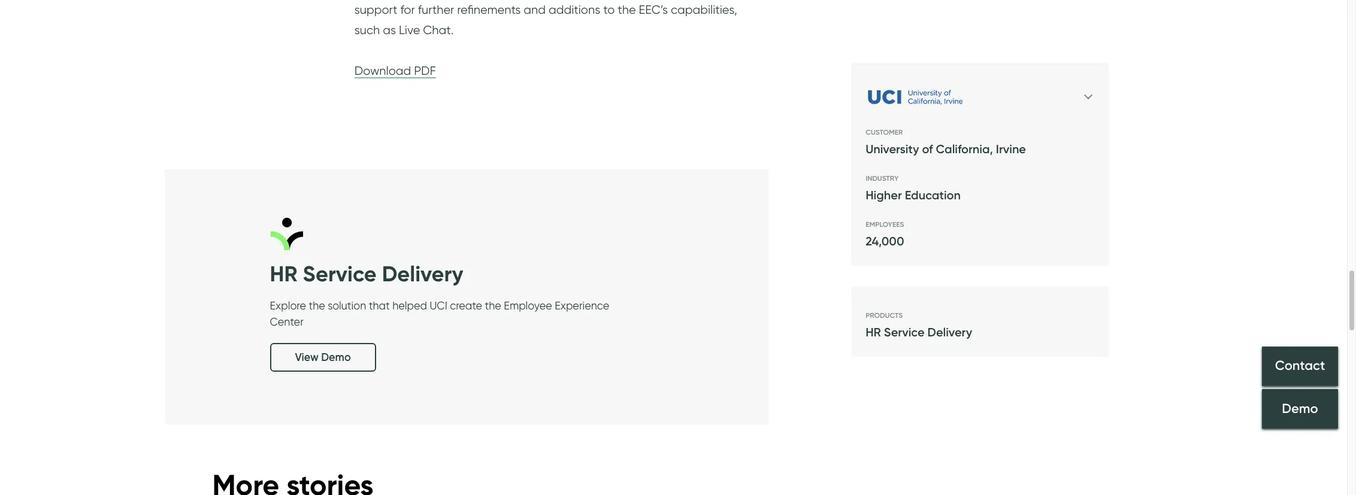 Task type: describe. For each thing, give the bounding box(es) containing it.
download
[[355, 64, 411, 78]]

view demo
[[295, 351, 351, 365]]

helped
[[393, 300, 427, 312]]

contact link
[[1263, 347, 1339, 387]]

products
[[866, 311, 903, 320]]

industry higher education
[[866, 174, 961, 203]]

0 horizontal spatial service
[[303, 261, 377, 287]]

contact
[[1276, 358, 1326, 374]]

uci
[[430, 300, 448, 312]]

center
[[270, 316, 304, 329]]

irvine
[[997, 142, 1027, 156]]

view demo link
[[270, 344, 376, 372]]

servicenow customer icon image
[[270, 218, 303, 251]]

hr inside products hr service delivery
[[866, 325, 882, 340]]

delivery inside products hr service delivery
[[928, 325, 973, 340]]

download pdf link
[[355, 64, 436, 79]]

2 the from the left
[[485, 300, 502, 312]]

uci logo image
[[866, 77, 985, 116]]

customer university of california, irvine
[[866, 128, 1027, 156]]

24,000
[[866, 234, 905, 249]]

pdf
[[414, 64, 436, 78]]

view
[[295, 351, 319, 365]]

explore the solution that helped uci create the employee experience center
[[270, 300, 610, 329]]

service inside products hr service delivery
[[885, 325, 925, 340]]

download pdf
[[355, 64, 436, 78]]

explore
[[270, 300, 306, 312]]

industry
[[866, 174, 899, 183]]

employees 24,000
[[866, 220, 905, 249]]

solution
[[328, 300, 366, 312]]



Task type: locate. For each thing, give the bounding box(es) containing it.
0 horizontal spatial delivery
[[382, 261, 464, 287]]

create
[[450, 300, 482, 312]]

higher
[[866, 188, 902, 203]]

0 vertical spatial demo
[[321, 351, 351, 365]]

employees
[[866, 220, 905, 229]]

1 the from the left
[[309, 300, 325, 312]]

0 horizontal spatial the
[[309, 300, 325, 312]]

the
[[309, 300, 325, 312], [485, 300, 502, 312]]

1 horizontal spatial hr
[[866, 325, 882, 340]]

university
[[866, 142, 920, 156]]

hr down products
[[866, 325, 882, 340]]

0 vertical spatial delivery
[[382, 261, 464, 287]]

demo
[[321, 351, 351, 365], [1283, 401, 1319, 417]]

products hr service delivery
[[866, 311, 973, 340]]

demo right view
[[321, 351, 351, 365]]

0 vertical spatial hr
[[270, 261, 298, 287]]

1 horizontal spatial delivery
[[928, 325, 973, 340]]

1 vertical spatial delivery
[[928, 325, 973, 340]]

1 vertical spatial demo
[[1283, 401, 1319, 417]]

education
[[905, 188, 961, 203]]

service down products
[[885, 325, 925, 340]]

hr service delivery link
[[866, 322, 973, 343]]

california,
[[936, 142, 994, 156]]

the right create
[[485, 300, 502, 312]]

service
[[303, 261, 377, 287], [885, 325, 925, 340]]

hr up explore on the bottom of the page
[[270, 261, 298, 287]]

1 horizontal spatial the
[[485, 300, 502, 312]]

demo down contact link on the right
[[1283, 401, 1319, 417]]

experience
[[555, 300, 610, 312]]

demo link
[[1263, 390, 1339, 429]]

hr service delivery
[[270, 261, 464, 287]]

service up "solution"
[[303, 261, 377, 287]]

1 vertical spatial hr
[[866, 325, 882, 340]]

0 horizontal spatial demo
[[321, 351, 351, 365]]

1 horizontal spatial service
[[885, 325, 925, 340]]

employee
[[504, 300, 552, 312]]

0 vertical spatial service
[[303, 261, 377, 287]]

customer
[[866, 128, 903, 137]]

of
[[923, 142, 934, 156]]

1 vertical spatial service
[[885, 325, 925, 340]]

delivery
[[382, 261, 464, 287], [928, 325, 973, 340]]

1 horizontal spatial demo
[[1283, 401, 1319, 417]]

the right explore on the bottom of the page
[[309, 300, 325, 312]]

that
[[369, 300, 390, 312]]

hr
[[270, 261, 298, 287], [866, 325, 882, 340]]

0 horizontal spatial hr
[[270, 261, 298, 287]]



Task type: vqa. For each thing, say whether or not it's contained in the screenshot.
'Service' inside PRODUCTS HR Service Delivery
yes



